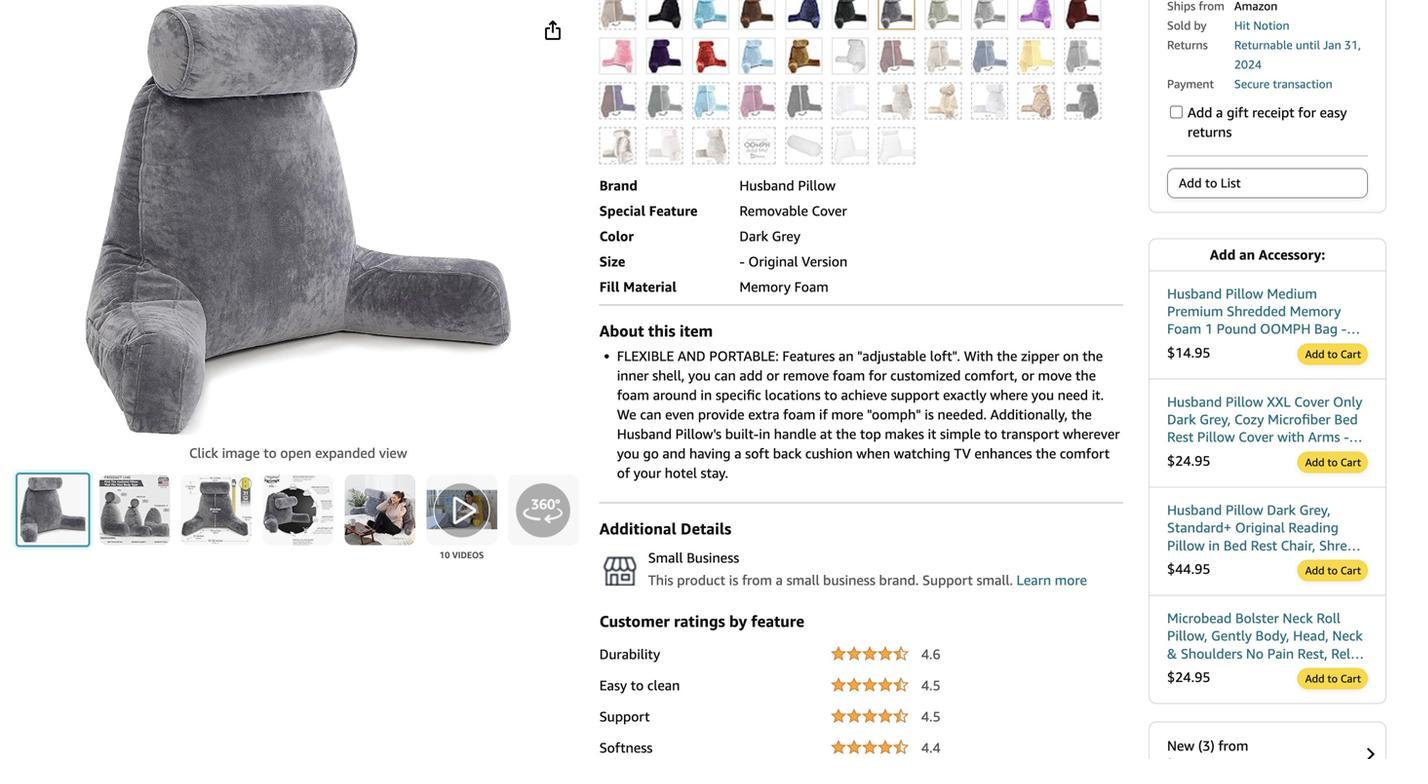 Task type: describe. For each thing, give the bounding box(es) containing it.
÷ arctic grey wolf image
[[973, 83, 1008, 118]]

- inside husband pillow medium premium shredded memory foam 1 pound oomph bag -…
[[1342, 321, 1347, 337]]

1 vertical spatial can
[[640, 407, 662, 423]]

learn
[[1017, 573, 1052, 589]]

| sliding raspberry | image
[[740, 83, 775, 118]]

head,
[[1294, 628, 1329, 644]]

payment
[[1168, 77, 1215, 90]]

remove
[[783, 368, 830, 384]]

husband pillow xxl dark grey backrest with arms - adult reading pillow shredded memory foam, ultra-comfy removable microplush cover &amp; detachable neck roll, unmatched support bed rest sit up pillow image
[[85, 4, 512, 436]]

easy to clean
[[600, 678, 680, 694]]

loft".
[[930, 348, 961, 364]]

add to cart submit for husband pillow xxl cover only dark grey, cozy microfiber bed rest pillow cover with arms -…
[[1299, 453, 1368, 472]]

husband up removable on the right top of the page
[[740, 177, 795, 194]]

÷ black panther image
[[1066, 83, 1101, 118]]

grey, inside husband pillow dark grey, standard+ original reading pillow in bed rest chair, shre…
[[1300, 502, 1331, 518]]

ratings
[[674, 613, 726, 631]]

small
[[648, 550, 683, 566]]

shell,
[[653, 368, 685, 384]]

microbead bolster neck roll pillow, gently body, head, neck & shoulders no pain rest, rel… link
[[1168, 610, 1369, 666]]

purple image
[[647, 38, 682, 74]]

the up it.
[[1076, 368, 1096, 384]]

returns
[[1168, 38, 1208, 51]]

white image
[[833, 38, 868, 74]]

of
[[617, 465, 630, 481]]

shredded
[[1227, 303, 1287, 319]]

31,
[[1345, 38, 1362, 51]]

the right at
[[836, 426, 857, 442]]

the down need
[[1072, 407, 1092, 423]]

having
[[690, 446, 731, 462]]

light purple image
[[1019, 0, 1054, 29]]

(3)
[[1199, 738, 1215, 755]]

where
[[990, 387, 1028, 403]]

$24.95 for shoulders
[[1168, 670, 1211, 686]]

hit notion returns
[[1168, 18, 1290, 51]]

wherever
[[1063, 426, 1120, 442]]

÷ golden wolf image
[[647, 128, 682, 163]]

carolina blue image
[[694, 0, 729, 29]]

when
[[857, 446, 891, 462]]

$14.95
[[1168, 345, 1211, 361]]

item
[[680, 322, 713, 340]]

add for add a gift receipt for easy returns checkbox
[[1188, 104, 1213, 120]]

around
[[653, 387, 697, 403]]

small business this product is from a small business brand. support small. learn more
[[648, 550, 1088, 589]]

&
[[1168, 646, 1178, 662]]

business
[[687, 550, 740, 566]]

cart for husband pillow medium premium shredded memory foam 1 pound oomph bag -…
[[1341, 348, 1362, 361]]

to down arms
[[1328, 456, 1338, 469]]

desert sage image
[[926, 0, 961, 29]]

returns
[[1188, 124, 1232, 140]]

chocolate image
[[740, 0, 775, 29]]

on
[[1063, 348, 1079, 364]]

accessory:
[[1259, 247, 1326, 263]]

$44.95
[[1168, 561, 1211, 577]]

0 vertical spatial by
[[1194, 18, 1207, 32]]

1 horizontal spatial an
[[1240, 247, 1256, 263]]

2 or from the left
[[1022, 368, 1035, 384]]

top
[[860, 426, 882, 442]]

sky blue image
[[740, 38, 775, 74]]

1 horizontal spatial you
[[689, 368, 711, 384]]

arms
[[1309, 429, 1341, 446]]

from inside small business this product is from a small business brand. support small. learn more
[[742, 573, 772, 589]]

black image
[[647, 0, 682, 29]]

returnable until jan 31, 2024 payment
[[1168, 38, 1362, 90]]

back
[[773, 446, 802, 462]]

red image
[[694, 38, 729, 74]]

bolster
[[1236, 611, 1280, 627]]

| arizona maroon | image
[[880, 38, 915, 74]]

achieve
[[841, 387, 888, 403]]

0 horizontal spatial memory
[[740, 279, 791, 295]]

stay.
[[701, 465, 729, 481]]

0 vertical spatial can
[[715, 368, 736, 384]]

customer
[[600, 613, 670, 631]]

the up comfort,
[[997, 348, 1018, 364]]

cushion
[[806, 446, 853, 462]]

Add a gift receipt for easy returns checkbox
[[1171, 106, 1183, 118]]

enhances
[[975, 446, 1033, 462]]

additional
[[600, 520, 677, 538]]

grey, inside husband pillow xxl cover only dark grey, cozy microfiber bed rest pillow cover with arms -…
[[1200, 412, 1231, 428]]

"adjustable
[[858, 348, 927, 364]]

a inside add a gift receipt for easy returns
[[1216, 104, 1224, 120]]

gift
[[1227, 104, 1249, 120]]

we
[[617, 407, 637, 423]]

$24.95 for rest
[[1168, 453, 1211, 469]]

| white dandelion | image
[[833, 83, 868, 118]]

÷ baby brown bear image
[[1019, 83, 1054, 118]]

additional details
[[600, 520, 732, 538]]

| ramona green | image
[[647, 83, 682, 118]]

returnable until jan 31, 2024 button
[[1235, 36, 1362, 71]]

4.5 for support
[[922, 709, 941, 725]]

learn more link
[[1017, 572, 1088, 590]]

pillow's
[[676, 426, 722, 442]]

receipt
[[1253, 104, 1295, 120]]

makes
[[885, 426, 925, 442]]

0 horizontal spatial dark
[[740, 228, 769, 244]]

2 vertical spatial you
[[617, 446, 640, 462]]

special
[[600, 203, 646, 219]]

fill
[[600, 279, 620, 295]]

premium
[[1168, 303, 1224, 319]]

special feature
[[600, 203, 698, 219]]

dark inside husband pillow dark grey, standard+ original reading pillow in bed rest chair, shre…
[[1268, 502, 1296, 518]]

original inside husband pillow dark grey, standard+ original reading pillow in bed rest chair, shre…
[[1236, 520, 1285, 536]]

small
[[787, 573, 820, 589]]

move
[[1038, 368, 1072, 384]]

need
[[1058, 387, 1089, 403]]

secure
[[1235, 77, 1270, 90]]

husband for premium
[[1168, 286, 1223, 302]]

until
[[1296, 38, 1321, 51]]

0 vertical spatial original
[[749, 254, 798, 270]]

tv
[[954, 446, 971, 462]]

0 vertical spatial foam
[[795, 279, 829, 295]]

| rodeo blue | image
[[694, 83, 729, 118]]

in inside husband pillow dark grey, standard+ original reading pillow in bed rest chair, shre…
[[1209, 538, 1221, 554]]

exactly
[[943, 387, 987, 403]]

version
[[802, 254, 848, 270]]

and
[[663, 446, 686, 462]]

husband inside about this item flexible and portable: features an "adjustable loft". with the zipper on the inner shell, you can add or remove foam for customized comfort, or move the foam around in specific locations to achieve support exactly where you need it. we can even provide extra foam if more "oomph" is needed. additionally, the husband pillow's built-in handle at the top makes it simple to transport wherever you go and having a soft back cushion when watching tv enhances the comfort of your hotel stay.
[[617, 426, 672, 442]]

support
[[891, 387, 940, 403]]

reading
[[1289, 520, 1339, 536]]

1 or from the left
[[767, 368, 780, 384]]

add for husband pillow xxl cover only dark grey, cozy microfiber bed rest pillow cover with arms -… add to cart submit
[[1306, 456, 1325, 469]]

business
[[823, 573, 876, 589]]

a inside small business this product is from a small business brand. support small. learn more
[[776, 573, 783, 589]]

bed for standard+
[[1224, 538, 1248, 554]]

1 horizontal spatial from
[[1219, 738, 1249, 755]]

husband pillow xxl cover only dark grey, cozy microfiber bed rest pillow cover with arms -…
[[1168, 394, 1363, 446]]

it.
[[1092, 387, 1104, 403]]

pillow for husband pillow
[[798, 177, 836, 194]]

oomph
[[1261, 321, 1311, 337]]

husband pillow xxl cover only dark grey, cozy microfiber bed rest pillow cover with arms -… link
[[1168, 393, 1369, 450]]

additionally,
[[991, 407, 1068, 423]]

cart for husband pillow dark grey, standard+ original reading pillow in bed rest chair, shre…
[[1341, 565, 1362, 577]]

pillow for husband pillow medium premium shredded memory foam 1 pound oomph bag -…
[[1226, 286, 1264, 302]]

notion
[[1254, 18, 1290, 32]]

customized
[[891, 368, 961, 384]]

brand
[[600, 177, 638, 194]]

add to cart for husband pillow dark grey, standard+ original reading pillow in bed rest chair, shre…
[[1306, 565, 1362, 577]]

÷ chinchillas image
[[694, 128, 729, 163]]

| mauve purple | image
[[601, 83, 636, 118]]

1 vertical spatial cover
[[1295, 394, 1330, 410]]

about this item flexible and portable: features an "adjustable loft". with the zipper on the inner shell, you can add or remove foam for customized comfort, or move the foam around in specific locations to achieve support exactly where you need it. we can even provide extra foam if more "oomph" is needed. additionally, the husband pillow's built-in handle at the top makes it simple to transport wherever you go and having a soft back cushion when watching tv enhances the comfort of your hotel stay.
[[600, 322, 1120, 481]]

cart for microbead bolster neck roll pillow, gently body, head, neck & shoulders no pain rest, rel…
[[1341, 673, 1362, 686]]

clean
[[648, 678, 680, 694]]

2 vertical spatial cover
[[1239, 429, 1274, 446]]

husband pillow dark grey, standard+ original reading pillow in bed rest chair, shre… link
[[1168, 502, 1369, 558]]

your
[[634, 465, 661, 481]]

zipper
[[1021, 348, 1060, 364]]

add inside radio
[[1179, 175, 1202, 190]]



Task type: locate. For each thing, give the bounding box(es) containing it.
in down standard+
[[1209, 538, 1221, 554]]

~ bag of foam image
[[740, 128, 775, 163]]

cart up only
[[1341, 348, 1362, 361]]

0 vertical spatial memory
[[740, 279, 791, 295]]

add inside add a gift receipt for easy returns
[[1188, 104, 1213, 120]]

to left open
[[264, 445, 277, 461]]

to down bag on the right top of page
[[1328, 348, 1338, 361]]

rest for pillow
[[1168, 429, 1194, 446]]

original up chair,
[[1236, 520, 1285, 536]]

dark inside husband pillow xxl cover only dark grey, cozy microfiber bed rest pillow cover with arms -…
[[1168, 412, 1197, 428]]

to
[[1206, 175, 1218, 190], [1328, 348, 1338, 361], [825, 387, 838, 403], [985, 426, 998, 442], [264, 445, 277, 461], [1328, 456, 1338, 469], [1328, 565, 1338, 577], [1328, 673, 1338, 686], [631, 678, 644, 694]]

0 horizontal spatial neck
[[1283, 611, 1314, 627]]

1 horizontal spatial neck
[[1333, 628, 1363, 644]]

add to cart submit for husband pillow dark grey, standard+ original reading pillow in bed rest chair, shre…
[[1299, 561, 1368, 581]]

more right 'learn'
[[1055, 573, 1088, 589]]

1 vertical spatial an
[[839, 348, 854, 364]]

4.5 for easy to clean
[[922, 678, 941, 694]]

- inside husband pillow xxl cover only dark grey, cozy microfiber bed rest pillow cover with arms -…
[[1344, 429, 1350, 446]]

transaction
[[1273, 77, 1333, 90]]

husband up go
[[617, 426, 672, 442]]

can up the specific
[[715, 368, 736, 384]]

0 vertical spatial neck
[[1283, 611, 1314, 627]]

0 vertical spatial foam
[[833, 368, 865, 384]]

dark up reading
[[1268, 502, 1296, 518]]

1 horizontal spatial is
[[925, 407, 934, 423]]

1 horizontal spatial grey,
[[1300, 502, 1331, 518]]

a left the soft
[[735, 446, 742, 462]]

to left list
[[1206, 175, 1218, 190]]

cover up microfiber
[[1295, 394, 1330, 410]]

pillow up shredded
[[1226, 286, 1264, 302]]

0 vertical spatial grey,
[[1200, 412, 1231, 428]]

foam up achieve
[[833, 368, 865, 384]]

2 4.5 from the top
[[922, 709, 941, 725]]

add to cart down shre…
[[1306, 565, 1362, 577]]

is down business
[[729, 573, 739, 589]]

2 vertical spatial in
[[1209, 538, 1221, 554]]

more inside about this item flexible and portable: features an "adjustable loft". with the zipper on the inner shell, you can add or remove foam for customized comfort, or move the foam around in specific locations to achieve support exactly where you need it. we can even provide extra foam if more "oomph" is needed. additionally, the husband pillow's built-in handle at the top makes it simple to transport wherever you go and having a soft back cushion when watching tv enhances the comfort of your hotel stay.
[[832, 407, 864, 423]]

features
[[783, 348, 835, 364]]

to down shre…
[[1328, 565, 1338, 577]]

1 horizontal spatial original
[[1236, 520, 1285, 536]]

foam down inner
[[617, 387, 650, 403]]

~ shell memory foam image
[[880, 128, 915, 163]]

4.4
[[922, 741, 941, 757]]

÷ coyote image
[[601, 128, 636, 163]]

3 add to cart from the top
[[1306, 565, 1362, 577]]

0 vertical spatial a
[[1216, 104, 1224, 120]]

| dark blue | image
[[973, 38, 1008, 74]]

1 horizontal spatial by
[[1194, 18, 1207, 32]]

videos
[[452, 550, 484, 561]]

2 add to cart submit from the top
[[1299, 453, 1368, 472]]

in
[[701, 387, 712, 403], [759, 426, 771, 442], [1209, 538, 1221, 554]]

1 vertical spatial …
[[1350, 429, 1363, 446]]

0 horizontal spatial an
[[839, 348, 854, 364]]

dark grey
[[740, 228, 801, 244]]

1 vertical spatial neck
[[1333, 628, 1363, 644]]

you
[[689, 368, 711, 384], [1032, 387, 1055, 403], [617, 446, 640, 462]]

this
[[648, 322, 676, 340]]

more
[[832, 407, 864, 423], [1055, 573, 1088, 589]]

0 horizontal spatial more
[[832, 407, 864, 423]]

option group
[[594, 0, 1124, 168]]

to inside radio
[[1206, 175, 1218, 190]]

1 vertical spatial a
[[735, 446, 742, 462]]

with
[[964, 348, 994, 364]]

0 vertical spatial for
[[1299, 104, 1317, 120]]

0 vertical spatial -
[[740, 254, 745, 270]]

0 vertical spatial …
[[1347, 321, 1361, 337]]

for up achieve
[[869, 368, 887, 384]]

add to cart submit down shre…
[[1299, 561, 1368, 581]]

2 vertical spatial foam
[[783, 407, 816, 423]]

2 vertical spatial -
[[1344, 429, 1350, 446]]

tan image
[[787, 38, 822, 74]]

$24.95 up standard+
[[1168, 453, 1211, 469]]

1 add to cart submit from the top
[[1299, 345, 1368, 364]]

0 horizontal spatial cover
[[812, 203, 847, 219]]

add to cart submit for microbead bolster neck roll pillow, gently body, head, neck & shoulders no pain rest, rel…
[[1299, 670, 1368, 689]]

add to cart down bag on the right top of page
[[1306, 348, 1362, 361]]

add down rest,
[[1306, 673, 1325, 686]]

0 horizontal spatial in
[[701, 387, 712, 403]]

material
[[623, 279, 677, 295]]

1 horizontal spatial in
[[759, 426, 771, 442]]

to right easy
[[631, 678, 644, 694]]

2 horizontal spatial foam
[[833, 368, 865, 384]]

0 horizontal spatial grey,
[[1200, 412, 1231, 428]]

1 vertical spatial $24.95
[[1168, 670, 1211, 686]]

1 vertical spatial more
[[1055, 573, 1088, 589]]

pillow for husband pillow xxl cover only dark grey, cozy microfiber bed rest pillow cover with arms -…
[[1226, 394, 1264, 410]]

4 add to cart from the top
[[1306, 673, 1362, 686]]

2 vertical spatial a
[[776, 573, 783, 589]]

1 vertical spatial you
[[1032, 387, 1055, 403]]

add to list
[[1179, 175, 1241, 190]]

| cowboy taupe | image
[[926, 38, 961, 74]]

cart down shre…
[[1341, 565, 1362, 577]]

1 horizontal spatial cover
[[1239, 429, 1274, 446]]

add to cart submit down bag on the right top of page
[[1299, 345, 1368, 364]]

brand.
[[879, 573, 919, 589]]

by right ratings
[[730, 613, 747, 631]]

1 horizontal spatial bed
[[1335, 412, 1359, 428]]

3 add to cart submit from the top
[[1299, 561, 1368, 581]]

1 horizontal spatial more
[[1055, 573, 1088, 589]]

1 horizontal spatial or
[[1022, 368, 1035, 384]]

… inside husband pillow xxl cover only dark grey, cozy microfiber bed rest pillow cover with arms -…
[[1350, 429, 1363, 446]]

~ neck roll fiber fill image
[[787, 128, 822, 163]]

0 vertical spatial bed
[[1335, 412, 1359, 428]]

1 vertical spatial foam
[[1168, 321, 1202, 337]]

1 vertical spatial for
[[869, 368, 887, 384]]

memory down the - original version
[[740, 279, 791, 295]]

0 vertical spatial is
[[925, 407, 934, 423]]

1 vertical spatial original
[[1236, 520, 1285, 536]]

pillow up standard+
[[1226, 502, 1264, 518]]

… inside husband pillow medium premium shredded memory foam 1 pound oomph bag -…
[[1347, 321, 1361, 337]]

handle
[[774, 426, 817, 442]]

1 vertical spatial from
[[1219, 738, 1249, 755]]

you down move at the right of the page
[[1032, 387, 1055, 403]]

by right 'sold'
[[1194, 18, 1207, 32]]

husband up standard+
[[1168, 502, 1223, 518]]

grey, left 'cozy'
[[1200, 412, 1231, 428]]

pillow inside husband pillow medium premium shredded memory foam 1 pound oomph bag -…
[[1226, 286, 1264, 302]]

husband inside husband pillow dark grey, standard+ original reading pillow in bed rest chair, shre…
[[1168, 502, 1223, 518]]

1 horizontal spatial can
[[715, 368, 736, 384]]

maroon image
[[1066, 0, 1101, 29]]

grey,
[[1200, 412, 1231, 428], [1300, 502, 1331, 518]]

if
[[819, 407, 828, 423]]

cover
[[812, 203, 847, 219], [1295, 394, 1330, 410], [1239, 429, 1274, 446]]

an inside about this item flexible and portable: features an "adjustable loft". with the zipper on the inner shell, you can add or remove foam for customized comfort, or move the foam around in specific locations to achieve support exactly where you need it. we can even provide extra foam if more "oomph" is needed. additionally, the husband pillow's built-in handle at the top makes it simple to transport wherever you go and having a soft back cushion when watching tv enhances the comfort of your hotel stay.
[[839, 348, 854, 364]]

dark down $14.95
[[1168, 412, 1197, 428]]

the down transport
[[1036, 446, 1057, 462]]

Add to List radio
[[1168, 168, 1369, 198]]

microbead bolster neck roll pillow, gently body, head, neck & shoulders no pain rest, rel…
[[1168, 611, 1365, 662]]

add
[[740, 368, 763, 384]]

even
[[665, 407, 695, 423]]

a left gift
[[1216, 104, 1224, 120]]

is up the it
[[925, 407, 934, 423]]

None submit
[[18, 475, 88, 546], [99, 475, 170, 546], [181, 475, 252, 546], [263, 475, 334, 546], [345, 475, 415, 546], [427, 475, 497, 546], [508, 475, 579, 546], [18, 475, 88, 546], [99, 475, 170, 546], [181, 475, 252, 546], [263, 475, 334, 546], [345, 475, 415, 546], [427, 475, 497, 546], [508, 475, 579, 546]]

original
[[749, 254, 798, 270], [1236, 520, 1285, 536]]

small.
[[977, 573, 1013, 589]]

microfiber
[[1268, 412, 1331, 428]]

to up enhances
[[985, 426, 998, 442]]

no
[[1247, 646, 1264, 662]]

pillow down standard+
[[1168, 538, 1205, 554]]

rest for chair,
[[1251, 538, 1278, 554]]

4.5 up 4.4
[[922, 709, 941, 725]]

rest left chair,
[[1251, 538, 1278, 554]]

cover down husband pillow
[[812, 203, 847, 219]]

about
[[600, 322, 644, 340]]

bed for only
[[1335, 412, 1359, 428]]

dark down removable on the right top of the page
[[740, 228, 769, 244]]

2 horizontal spatial a
[[1216, 104, 1224, 120]]

1 4.5 from the top
[[922, 678, 941, 694]]

roll
[[1317, 611, 1341, 627]]

… right bag on the right top of page
[[1347, 321, 1361, 337]]

memory up bag on the right top of page
[[1290, 303, 1342, 319]]

easy
[[600, 678, 627, 694]]

0 horizontal spatial is
[[729, 573, 739, 589]]

pillow up the removable cover
[[798, 177, 836, 194]]

4.5 down 4.6
[[922, 678, 941, 694]]

support up the softness
[[600, 709, 650, 725]]

0 vertical spatial more
[[832, 407, 864, 423]]

removable
[[740, 203, 809, 219]]

sold by
[[1168, 18, 1207, 32]]

add down chair,
[[1306, 565, 1325, 577]]

neck up "rel…"
[[1333, 628, 1363, 644]]

0 vertical spatial cover
[[812, 203, 847, 219]]

- right bag on the right top of page
[[1342, 321, 1347, 337]]

memory foam
[[740, 279, 829, 295]]

add to cart submit down "rel…"
[[1299, 670, 1368, 689]]

cart for husband pillow xxl cover only dark grey, cozy microfiber bed rest pillow cover with arms -…
[[1341, 456, 1362, 469]]

4.6
[[922, 647, 941, 663]]

fill material
[[600, 279, 677, 295]]

memory inside husband pillow medium premium shredded memory foam 1 pound oomph bag -…
[[1290, 303, 1342, 319]]

bed inside husband pillow dark grey, standard+ original reading pillow in bed rest chair, shre…
[[1224, 538, 1248, 554]]

1 horizontal spatial foam
[[783, 407, 816, 423]]

husband for grey,
[[1168, 502, 1223, 518]]

removable cover
[[740, 203, 847, 219]]

1 horizontal spatial foam
[[1168, 321, 1202, 337]]

in down extra
[[759, 426, 771, 442]]

medium
[[1268, 286, 1318, 302]]

needed.
[[938, 407, 987, 423]]

and
[[678, 348, 706, 364]]

0 horizontal spatial foam
[[617, 387, 650, 403]]

0 horizontal spatial original
[[749, 254, 798, 270]]

0 horizontal spatial you
[[617, 446, 640, 462]]

add to cart
[[1306, 348, 1362, 361], [1306, 456, 1362, 469], [1306, 565, 1362, 577], [1306, 673, 1362, 686]]

rel…
[[1332, 646, 1365, 662]]

3 cart from the top
[[1341, 565, 1362, 577]]

an left accessory:
[[1240, 247, 1256, 263]]

| saddle brown | image
[[601, 0, 636, 29]]

husband inside husband pillow xxl cover only dark grey, cozy microfiber bed rest pillow cover with arms -…
[[1168, 394, 1223, 410]]

2 vertical spatial dark
[[1268, 502, 1296, 518]]

secure transaction button
[[1235, 75, 1333, 91]]

dark grey image
[[880, 0, 915, 29]]

provide
[[698, 407, 745, 423]]

pillow
[[798, 177, 836, 194], [1226, 286, 1264, 302], [1226, 394, 1264, 410], [1198, 429, 1236, 446], [1226, 502, 1264, 518], [1168, 538, 1205, 554]]

hit notion link
[[1235, 18, 1290, 32]]

1 add to cart from the top
[[1306, 348, 1362, 361]]

cart down "rel…"
[[1341, 673, 1362, 686]]

1 horizontal spatial a
[[776, 573, 783, 589]]

is inside about this item flexible and portable: features an "adjustable loft". with the zipper on the inner shell, you can add or remove foam for customized comfort, or move the foam around in specific locations to achieve support exactly where you need it. we can even provide extra foam if more "oomph" is needed. additionally, the husband pillow's built-in handle at the top makes it simple to transport wherever you go and having a soft back cushion when watching tv enhances the comfort of your hotel stay.
[[925, 407, 934, 423]]

original down the dark grey
[[749, 254, 798, 270]]

1 vertical spatial support
[[600, 709, 650, 725]]

add down bag on the right top of page
[[1306, 348, 1325, 361]]

more inside small business this product is from a small business brand. support small. learn more
[[1055, 573, 1088, 589]]

the right on
[[1083, 348, 1103, 364]]

0 vertical spatial you
[[689, 368, 711, 384]]

for inside about this item flexible and portable: features an "adjustable loft". with the zipper on the inner shell, you can add or remove foam for customized comfort, or move the foam around in specific locations to achieve support exactly where you need it. we can even provide extra foam if more "oomph" is needed. additionally, the husband pillow's built-in handle at the top makes it simple to transport wherever you go and having a soft back cushion when watching tv enhances the comfort of your hotel stay.
[[869, 368, 887, 384]]

2 horizontal spatial you
[[1032, 387, 1055, 403]]

add for add to cart submit corresponding to husband pillow dark grey, standard+ original reading pillow in bed rest chair, shre…
[[1306, 565, 1325, 577]]

open
[[280, 445, 312, 461]]

0 vertical spatial dark
[[740, 228, 769, 244]]

Add to Cart submit
[[1299, 345, 1368, 364], [1299, 453, 1368, 472], [1299, 561, 1368, 581], [1299, 670, 1368, 689]]

add down arms
[[1306, 456, 1325, 469]]

0 horizontal spatial support
[[600, 709, 650, 725]]

dark green image
[[833, 0, 868, 29]]

comfort
[[1060, 446, 1110, 462]]

0 vertical spatial an
[[1240, 247, 1256, 263]]

add to cart for husband pillow xxl cover only dark grey, cozy microfiber bed rest pillow cover with arms -…
[[1306, 456, 1362, 469]]

bag
[[1315, 321, 1338, 337]]

1 vertical spatial dark
[[1168, 412, 1197, 428]]

husband pillow dark grey, standard+ original reading pillow in bed rest chair, shre…
[[1168, 502, 1361, 554]]

foam inside husband pillow medium premium shredded memory foam 1 pound oomph bag -…
[[1168, 321, 1202, 337]]

husband up 'premium'
[[1168, 286, 1223, 302]]

for inside add a gift receipt for easy returns
[[1299, 104, 1317, 120]]

pink image
[[601, 38, 636, 74]]

1 vertical spatial 4.5
[[922, 709, 941, 725]]

bed
[[1335, 412, 1359, 428], [1224, 538, 1248, 554]]

10
[[440, 550, 450, 561]]

cart down only
[[1341, 456, 1362, 469]]

0 horizontal spatial by
[[730, 613, 747, 631]]

add for add to cart submit related to husband pillow medium premium shredded memory foam 1 pound oomph bag -…
[[1306, 348, 1325, 361]]

husband down $14.95
[[1168, 394, 1223, 410]]

easy
[[1320, 104, 1348, 120]]

soft
[[745, 446, 770, 462]]

from left small on the bottom of the page
[[742, 573, 772, 589]]

grey
[[772, 228, 801, 244]]

details
[[681, 520, 732, 538]]

rest inside husband pillow xxl cover only dark grey, cozy microfiber bed rest pillow cover with arms -…
[[1168, 429, 1194, 446]]

1 horizontal spatial dark
[[1168, 412, 1197, 428]]

1 vertical spatial in
[[759, 426, 771, 442]]

÷ amber fox image
[[926, 83, 961, 118]]

$24.95
[[1168, 453, 1211, 469], [1168, 670, 1211, 686]]

color
[[600, 228, 634, 244]]

add left list
[[1179, 175, 1202, 190]]

pillow up 'cozy'
[[1226, 394, 1264, 410]]

4 add to cart submit from the top
[[1299, 670, 1368, 689]]

for left "easy"
[[1299, 104, 1317, 120]]

rest,
[[1298, 646, 1328, 662]]

a inside about this item flexible and portable: features an "adjustable loft". with the zipper on the inner shell, you can add or remove foam for customized comfort, or move the foam around in specific locations to achieve support exactly where you need it. we can even provide extra foam if more "oomph" is needed. additionally, the husband pillow's built-in handle at the top makes it simple to transport wherever you go and having a soft back cushion when watching tv enhances the comfort of your hotel stay.
[[735, 446, 742, 462]]

husband pillow
[[740, 177, 836, 194]]

customer ratings by feature
[[600, 613, 805, 631]]

- down the dark grey
[[740, 254, 745, 270]]

grey, up reading
[[1300, 502, 1331, 518]]

| gold rush | image
[[1019, 38, 1054, 74]]

add up 'premium'
[[1210, 247, 1236, 263]]

or right add
[[767, 368, 780, 384]]

0 horizontal spatial can
[[640, 407, 662, 423]]

husband inside husband pillow medium premium shredded memory foam 1 pound oomph bag -…
[[1168, 286, 1223, 302]]

husband for cover
[[1168, 394, 1223, 410]]

1 horizontal spatial rest
[[1251, 538, 1278, 554]]

a left small on the bottom of the page
[[776, 573, 783, 589]]

inner
[[617, 368, 649, 384]]

chinchillas image
[[880, 83, 915, 118]]

~ shell fiber fill image
[[833, 128, 868, 163]]

cozy
[[1235, 412, 1265, 428]]

add to cart for husband pillow medium premium shredded memory foam 1 pound oomph bag -…
[[1306, 348, 1362, 361]]

0 vertical spatial $24.95
[[1168, 453, 1211, 469]]

2 $24.95 from the top
[[1168, 670, 1211, 686]]

by
[[1194, 18, 1207, 32], [730, 613, 747, 631]]

an right the 'features'
[[839, 348, 854, 364]]

xxl
[[1268, 394, 1291, 410]]

bed down only
[[1335, 412, 1359, 428]]

to up if
[[825, 387, 838, 403]]

1
[[1206, 321, 1214, 337]]

or down zipper
[[1022, 368, 1035, 384]]

add to cart submit down arms
[[1299, 453, 1368, 472]]

4 cart from the top
[[1341, 673, 1362, 686]]

2 horizontal spatial cover
[[1295, 394, 1330, 410]]

you up of at the left of the page
[[617, 446, 640, 462]]

from right the (3)
[[1219, 738, 1249, 755]]

1 vertical spatial is
[[729, 573, 739, 589]]

gently
[[1212, 628, 1252, 644]]

transport
[[1002, 426, 1060, 442]]

can right we
[[640, 407, 662, 423]]

1 vertical spatial by
[[730, 613, 747, 631]]

light grey image
[[973, 0, 1008, 29]]

0 horizontal spatial for
[[869, 368, 887, 384]]

- original version
[[740, 254, 848, 270]]

2 add to cart from the top
[[1306, 456, 1362, 469]]

dark blue image
[[787, 0, 822, 29]]

2 horizontal spatial in
[[1209, 538, 1221, 554]]

1 vertical spatial bed
[[1224, 538, 1248, 554]]

0 vertical spatial support
[[923, 573, 973, 589]]

rest inside husband pillow dark grey, standard+ original reading pillow in bed rest chair, shre…
[[1251, 538, 1278, 554]]

add
[[1188, 104, 1213, 120], [1179, 175, 1202, 190], [1210, 247, 1236, 263], [1306, 348, 1325, 361], [1306, 456, 1325, 469], [1306, 565, 1325, 577], [1306, 673, 1325, 686]]

0 horizontal spatial or
[[767, 368, 780, 384]]

0 vertical spatial in
[[701, 387, 712, 403]]

support left the small. on the bottom of page
[[923, 573, 973, 589]]

neck up head,
[[1283, 611, 1314, 627]]

add to cart for microbead bolster neck roll pillow, gently body, head, neck & shoulders no pain rest, rel…
[[1306, 673, 1362, 686]]

foam down 'version'
[[795, 279, 829, 295]]

… right arms
[[1350, 429, 1363, 446]]

dark
[[740, 228, 769, 244], [1168, 412, 1197, 428], [1268, 502, 1296, 518]]

rest down $14.95
[[1168, 429, 1194, 446]]

| iron grey | image
[[1066, 38, 1101, 74]]

add for add to cart submit corresponding to microbead bolster neck roll pillow, gently body, head, neck & shoulders no pain rest, rel…
[[1306, 673, 1325, 686]]

1 vertical spatial memory
[[1290, 303, 1342, 319]]

feature
[[751, 613, 805, 631]]

- right arms
[[1344, 429, 1350, 446]]

to down "rel…"
[[1328, 673, 1338, 686]]

foam up handle
[[783, 407, 816, 423]]

add to cart submit for husband pillow medium premium shredded memory foam 1 pound oomph bag -…
[[1299, 345, 1368, 364]]

standard+
[[1168, 520, 1232, 536]]

more right if
[[832, 407, 864, 423]]

1 vertical spatial grey,
[[1300, 502, 1331, 518]]

pillow down 'cozy'
[[1198, 429, 1236, 446]]

add to cart down arms
[[1306, 456, 1362, 469]]

0 horizontal spatial bed
[[1224, 538, 1248, 554]]

product
[[677, 573, 726, 589]]

1 $24.95 from the top
[[1168, 453, 1211, 469]]

0 horizontal spatial a
[[735, 446, 742, 462]]

1 vertical spatial foam
[[617, 387, 650, 403]]

1 cart from the top
[[1341, 348, 1362, 361]]

1 horizontal spatial memory
[[1290, 303, 1342, 319]]

cover down 'cozy'
[[1239, 429, 1274, 446]]

0 vertical spatial 4.5
[[922, 678, 941, 694]]

husband pillow medium premium shredded memory foam 1 pound oomph bag -…
[[1168, 286, 1361, 337]]

0 vertical spatial rest
[[1168, 429, 1194, 446]]

for
[[1299, 104, 1317, 120], [869, 368, 887, 384]]

1 horizontal spatial support
[[923, 573, 973, 589]]

bed inside husband pillow xxl cover only dark grey, cozy microfiber bed rest pillow cover with arms -…
[[1335, 412, 1359, 428]]

add to cart down "rel…"
[[1306, 673, 1362, 686]]

$24.95 down &
[[1168, 670, 1211, 686]]

pillow for husband pillow dark grey, standard+ original reading pillow in bed rest chair, shre…
[[1226, 502, 1264, 518]]

support inside small business this product is from a small business brand. support small. learn more
[[923, 573, 973, 589]]

you down and
[[689, 368, 711, 384]]

1 horizontal spatial for
[[1299, 104, 1317, 120]]

| stable black | image
[[787, 83, 822, 118]]

is inside small business this product is from a small business brand. support small. learn more
[[729, 573, 739, 589]]

1 vertical spatial rest
[[1251, 538, 1278, 554]]

the
[[997, 348, 1018, 364], [1083, 348, 1103, 364], [1076, 368, 1096, 384], [1072, 407, 1092, 423], [836, 426, 857, 442], [1036, 446, 1057, 462]]

0 horizontal spatial rest
[[1168, 429, 1194, 446]]

it
[[928, 426, 937, 442]]

2 cart from the top
[[1341, 456, 1362, 469]]

2 horizontal spatial dark
[[1268, 502, 1296, 518]]



Task type: vqa. For each thing, say whether or not it's contained in the screenshot.
clean at the left bottom
yes



